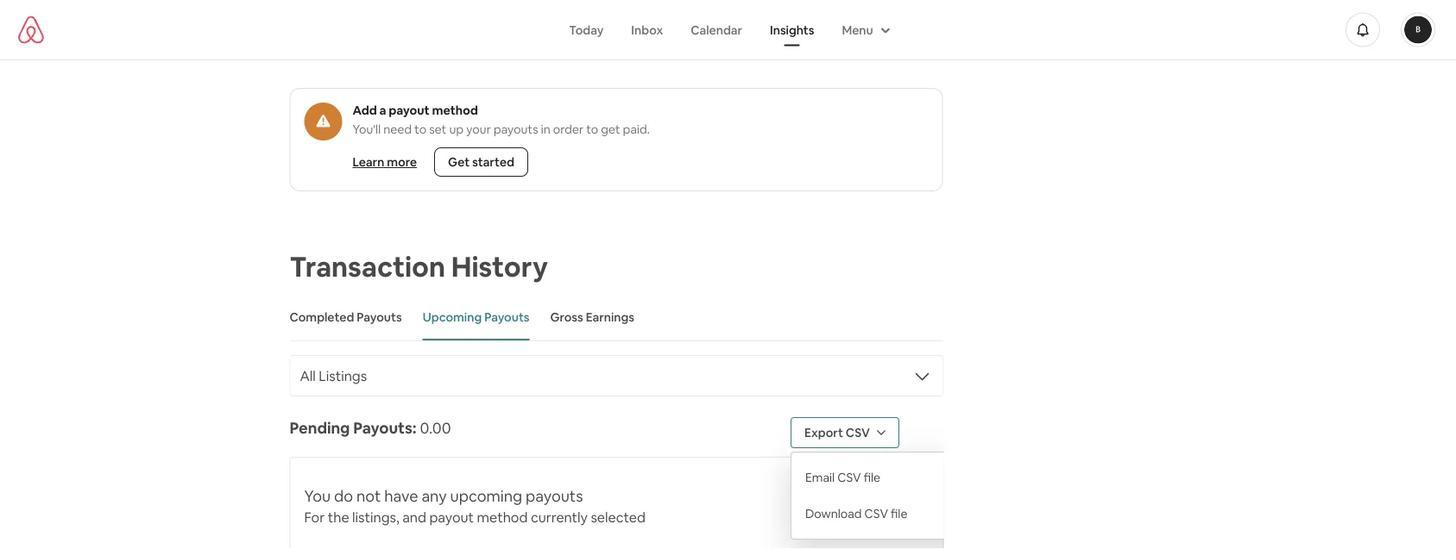 Task type: locate. For each thing, give the bounding box(es) containing it.
0 vertical spatial payouts
[[494, 122, 538, 137]]

2 vertical spatial csv
[[865, 507, 888, 522]]

method
[[432, 103, 478, 118], [477, 509, 528, 527]]

payout up need
[[389, 103, 430, 118]]

payout inside add a payout method you'll need to set up your payouts in order to get paid.
[[389, 103, 430, 118]]

gross
[[550, 310, 583, 325]]

csv for email
[[838, 471, 861, 486]]

payouts inside add a payout method you'll need to set up your payouts in order to get paid.
[[494, 122, 538, 137]]

file up download csv file
[[864, 471, 881, 486]]

method down upcoming
[[477, 509, 528, 527]]

csv inside "popup button"
[[846, 426, 870, 441]]

add a payout method you'll need to set up your payouts in order to get paid.
[[353, 103, 650, 137]]

2 to from the left
[[586, 122, 598, 137]]

email csv file button
[[792, 460, 997, 496]]

your
[[466, 122, 491, 137]]

insights
[[770, 22, 814, 38]]

get started link
[[434, 148, 528, 177]]

started
[[472, 155, 514, 170]]

file for email csv file
[[864, 471, 881, 486]]

upcoming
[[423, 310, 482, 325]]

payouts for pending
[[353, 419, 413, 439]]

tab list
[[290, 296, 944, 342]]

earnings
[[586, 310, 635, 325]]

completed
[[290, 310, 354, 325]]

1 vertical spatial payout
[[429, 509, 474, 527]]

to
[[415, 122, 427, 137], [586, 122, 598, 137]]

export
[[805, 426, 843, 441]]

paid.
[[623, 122, 650, 137]]

not
[[357, 487, 381, 507]]

get
[[601, 122, 620, 137]]

1 vertical spatial csv
[[838, 471, 861, 486]]

payout down any
[[429, 509, 474, 527]]

file inside button
[[864, 471, 881, 486]]

csv inside button
[[838, 471, 861, 486]]

more
[[387, 155, 417, 170]]

0 horizontal spatial file
[[864, 471, 881, 486]]

0 vertical spatial payout
[[389, 103, 430, 118]]

calendar link
[[677, 13, 756, 46]]

group
[[290, 88, 943, 192]]

1 horizontal spatial to
[[586, 122, 598, 137]]

learn
[[353, 155, 384, 170]]

selected
[[591, 509, 646, 527]]

0 vertical spatial file
[[864, 471, 881, 486]]

file for download csv file
[[891, 507, 908, 522]]

need
[[383, 122, 412, 137]]

payout inside you do not have any upcoming payouts for the listings, and payout method currently selected
[[429, 509, 474, 527]]

1 vertical spatial payouts
[[526, 487, 583, 507]]

to left get
[[586, 122, 598, 137]]

0 horizontal spatial to
[[415, 122, 427, 137]]

payouts
[[494, 122, 538, 137], [526, 487, 583, 507]]

csv inside button
[[865, 507, 888, 522]]

csv right export
[[846, 426, 870, 441]]

1 vertical spatial method
[[477, 509, 528, 527]]

do
[[334, 487, 353, 507]]

:
[[413, 419, 417, 439]]

gross earnings
[[550, 310, 635, 325]]

method up up
[[432, 103, 478, 118]]

payouts
[[357, 310, 402, 325], [484, 310, 530, 325], [353, 419, 413, 439]]

csv
[[846, 426, 870, 441], [838, 471, 861, 486], [865, 507, 888, 522]]

completed payouts
[[290, 310, 402, 325]]

payouts left 0.00
[[353, 419, 413, 439]]

today
[[569, 22, 604, 38]]

file inside button
[[891, 507, 908, 522]]

today link
[[555, 13, 618, 46]]

payouts down transaction
[[357, 310, 402, 325]]

csv right email at the bottom of the page
[[838, 471, 861, 486]]

1 vertical spatial file
[[891, 507, 908, 522]]

have
[[384, 487, 418, 507]]

0 vertical spatial csv
[[846, 426, 870, 441]]

learn more
[[353, 155, 417, 170]]

0 vertical spatial method
[[432, 103, 478, 118]]

order
[[553, 122, 584, 137]]

you'll
[[353, 122, 381, 137]]

you do not have any upcoming payouts for the listings, and payout method currently selected
[[304, 487, 646, 527]]

file
[[864, 471, 881, 486], [891, 507, 908, 522]]

1 horizontal spatial file
[[891, 507, 908, 522]]

payout
[[389, 103, 430, 118], [429, 509, 474, 527]]

a
[[380, 103, 386, 118]]

upcoming payouts button
[[423, 296, 530, 341]]

listings,
[[352, 509, 399, 527]]

payouts down history
[[484, 310, 530, 325]]

to left set
[[415, 122, 427, 137]]

csv down email csv file button
[[865, 507, 888, 522]]

payouts left "in"
[[494, 122, 538, 137]]

menu button
[[828, 13, 901, 46]]

file down email csv file button
[[891, 507, 908, 522]]

payouts up currently
[[526, 487, 583, 507]]

group containing add a payout method
[[290, 88, 943, 192]]



Task type: describe. For each thing, give the bounding box(es) containing it.
inbox link
[[618, 13, 677, 46]]

up
[[449, 122, 464, 137]]

calendar
[[691, 22, 742, 38]]

you
[[304, 487, 331, 507]]

pending payouts : 0.00
[[290, 419, 451, 439]]

transaction history
[[290, 249, 548, 285]]

method inside you do not have any upcoming payouts for the listings, and payout method currently selected
[[477, 509, 528, 527]]

csv for export
[[846, 426, 870, 441]]

payouts inside you do not have any upcoming payouts for the listings, and payout method currently selected
[[526, 487, 583, 507]]

menu
[[842, 22, 873, 38]]

email csv file
[[805, 471, 881, 486]]

pending
[[290, 419, 350, 439]]

set
[[429, 122, 447, 137]]

and
[[402, 509, 426, 527]]

learn more link
[[346, 148, 424, 177]]

the
[[328, 509, 349, 527]]

upcoming payouts
[[423, 310, 530, 325]]

0.00
[[420, 419, 451, 439]]

add
[[353, 103, 377, 118]]

1 to from the left
[[415, 122, 427, 137]]

export csv
[[805, 426, 870, 441]]

completed payouts button
[[290, 296, 402, 341]]

gross earnings button
[[550, 296, 635, 341]]

download csv file
[[805, 507, 908, 522]]

insights link
[[756, 13, 828, 46]]

export csv button
[[791, 418, 899, 449]]

csv for download
[[865, 507, 888, 522]]

transaction
[[290, 249, 446, 285]]

download csv file button
[[792, 496, 997, 533]]

currently
[[531, 509, 588, 527]]

tab list containing completed payouts
[[290, 296, 944, 342]]

payouts for upcoming
[[484, 310, 530, 325]]

in
[[541, 122, 551, 137]]

main navigation menu image
[[1405, 16, 1432, 44]]

for
[[304, 509, 325, 527]]

any
[[422, 487, 447, 507]]

history
[[451, 249, 548, 285]]

email
[[805, 471, 835, 486]]

download
[[805, 507, 862, 522]]

upcoming
[[450, 487, 522, 507]]

get
[[448, 155, 470, 170]]

method inside add a payout method you'll need to set up your payouts in order to get paid.
[[432, 103, 478, 118]]

inbox
[[631, 22, 663, 38]]

get started
[[448, 155, 514, 170]]

payouts for completed
[[357, 310, 402, 325]]



Task type: vqa. For each thing, say whether or not it's contained in the screenshot.
Learning Series: Rooms
no



